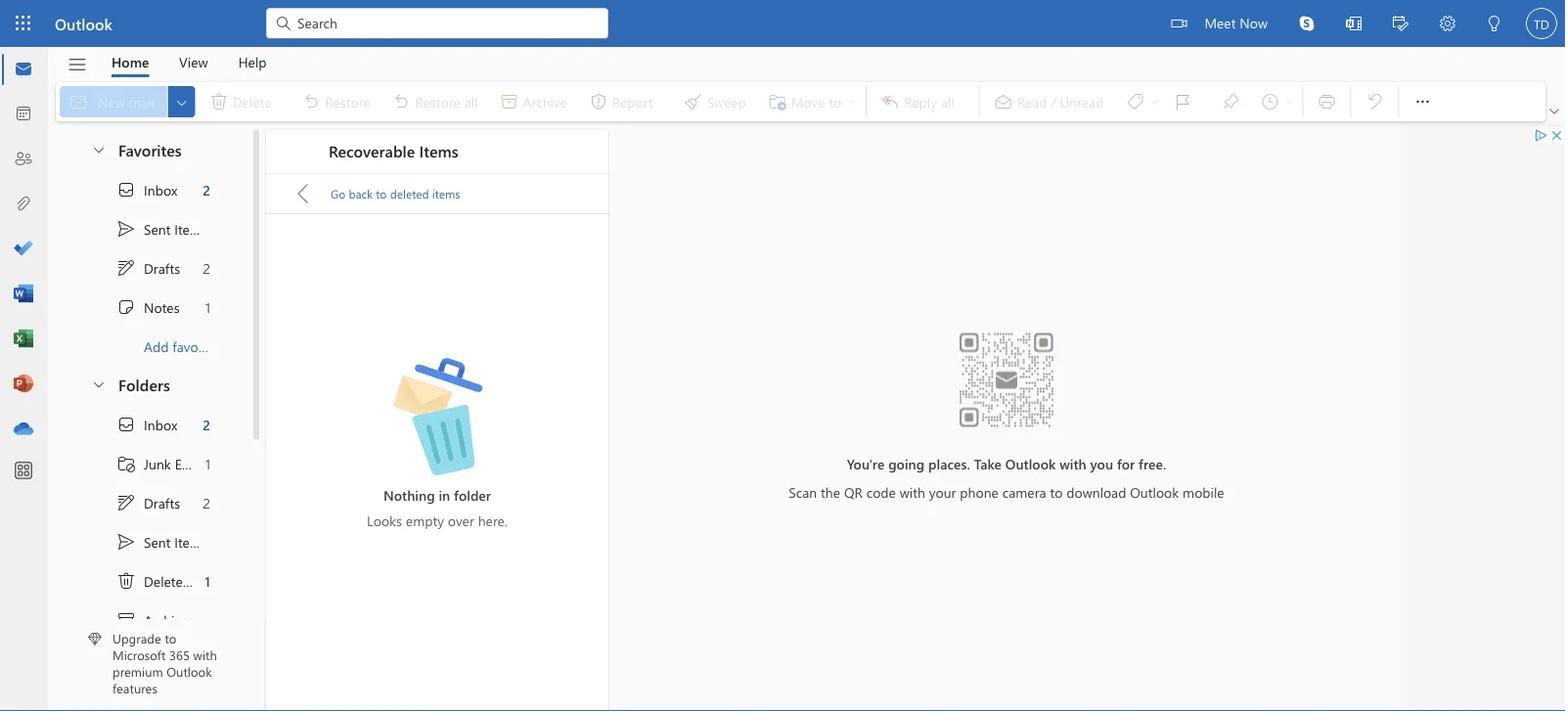 Task type: locate. For each thing, give the bounding box(es) containing it.
 drafts for 
[[116, 493, 180, 513]]

1 vertical spatial  sent items
[[116, 532, 207, 552]]

phone
[[960, 483, 999, 501]]

go back to deleted items button
[[331, 185, 609, 202]]

0 vertical spatial  tree item
[[71, 209, 229, 249]]

0 vertical spatial inbox
[[144, 181, 177, 199]]

1 vertical spatial to
[[1050, 483, 1063, 501]]

 button left folders
[[81, 366, 114, 402]]

you're
[[847, 455, 885, 473]]

1 vertical spatial  tree item
[[71, 483, 229, 523]]

 up 
[[116, 415, 136, 434]]

2 drafts from the top
[[144, 494, 180, 512]]

with down going
[[900, 483, 926, 501]]

2 up  tree item
[[203, 259, 210, 277]]

camera
[[1003, 483, 1047, 501]]

2 horizontal spatial to
[[1050, 483, 1063, 501]]

go
[[331, 185, 346, 201]]

 drafts down  'tree item'
[[116, 493, 180, 513]]

td image
[[1527, 8, 1558, 39]]

drafts down  junk email 1
[[144, 494, 180, 512]]

inbox down favorites tree item
[[144, 181, 177, 199]]

outlook up  button on the top left of the page
[[55, 13, 112, 34]]

 tree item down favorites
[[71, 170, 229, 209]]

0 vertical spatial 
[[116, 219, 136, 239]]

2 2 from the top
[[203, 259, 210, 277]]


[[1440, 16, 1456, 31]]

 up 
[[116, 219, 136, 239]]

 sent items
[[116, 219, 207, 239], [116, 532, 207, 552]]

0 vertical spatial  sent items
[[116, 219, 207, 239]]

move & delete group
[[60, 82, 862, 121]]

email
[[175, 455, 207, 473]]


[[67, 54, 88, 75]]

 tree item
[[71, 249, 229, 288], [71, 483, 229, 523]]

2  drafts from the top
[[116, 493, 180, 513]]

 tree item down junk
[[71, 483, 229, 523]]

items up the items
[[419, 140, 458, 161]]

1 1 from the top
[[205, 298, 210, 316]]

 sent items for 1st  tree item
[[116, 219, 207, 239]]

 tree item down favorites tree item
[[71, 209, 229, 249]]

sent up  tree item
[[144, 533, 171, 551]]

1 sent from the top
[[144, 220, 171, 238]]

2  tree item from the top
[[71, 405, 229, 444]]

1 vertical spatial 
[[116, 493, 136, 513]]

onedrive image
[[14, 420, 33, 439]]

 button inside favorites tree item
[[81, 131, 114, 167]]

drafts inside favorites 'tree'
[[144, 259, 180, 277]]

1 vertical spatial  tree item
[[71, 405, 229, 444]]

1 up favorite
[[205, 298, 210, 316]]

tab list
[[97, 47, 282, 77]]

 archive
[[116, 611, 188, 630]]

to right camera
[[1050, 483, 1063, 501]]

1 for 
[[205, 572, 210, 590]]

 inside favorites tree item
[[91, 141, 107, 157]]

1 vertical spatial  drafts
[[116, 493, 180, 513]]

mobile
[[1183, 483, 1225, 501]]

 button
[[1378, 0, 1425, 49]]

1  from the top
[[116, 219, 136, 239]]

1 right deleted
[[205, 572, 210, 590]]

outlook inside upgrade to microsoft 365 with premium outlook features
[[167, 663, 212, 680]]

1 vertical spatial 
[[116, 415, 136, 434]]

outlook inside banner
[[55, 13, 112, 34]]

 sent items up the notes
[[116, 219, 207, 239]]

home
[[112, 53, 149, 71]]

 inbox
[[116, 180, 177, 200], [116, 415, 177, 434]]

0 vertical spatial 
[[116, 180, 136, 200]]

junk
[[144, 455, 171, 473]]

1  button from the top
[[81, 131, 114, 167]]

items up the notes
[[174, 220, 207, 238]]

 button for favorites
[[81, 131, 114, 167]]

archive
[[144, 611, 188, 629]]

outlook down free. on the bottom right of the page
[[1130, 483, 1179, 501]]

 tree item up deleted
[[71, 523, 229, 562]]

 button inside folders tree item
[[81, 366, 114, 402]]


[[1346, 16, 1362, 31]]

 inbox for 
[[116, 415, 177, 434]]

1  drafts from the top
[[116, 258, 180, 278]]

1 horizontal spatial with
[[900, 483, 926, 501]]

1 for 
[[205, 298, 210, 316]]

 tree item
[[71, 601, 229, 640]]

features
[[113, 680, 157, 697]]

2 down favorites tree item
[[203, 181, 210, 199]]

1 vertical spatial with
[[900, 483, 926, 501]]

 deleted items
[[116, 571, 228, 591]]

2 1 from the top
[[205, 455, 210, 473]]

tree containing 
[[71, 405, 229, 711]]

items right deleted
[[195, 572, 228, 590]]

 drafts up  notes
[[116, 258, 180, 278]]

 inside folders tree item
[[91, 376, 107, 392]]

items
[[419, 140, 458, 161], [174, 220, 207, 238], [174, 533, 207, 551], [195, 572, 228, 590]]

1
[[205, 298, 210, 316], [205, 455, 210, 473], [205, 572, 210, 590]]

0 vertical spatial to
[[376, 185, 387, 201]]


[[116, 297, 136, 317]]

1 inside  tree item
[[205, 298, 210, 316]]

1 inside  tree item
[[205, 572, 210, 590]]

to
[[376, 185, 387, 201], [1050, 483, 1063, 501], [165, 630, 176, 647]]

0 vertical spatial 
[[116, 258, 136, 278]]

0 vertical spatial with
[[1060, 455, 1087, 473]]

inbox
[[144, 181, 177, 199], [144, 416, 177, 434]]

1  from the top
[[116, 180, 136, 200]]

2 vertical spatial 1
[[205, 572, 210, 590]]

0 horizontal spatial to
[[165, 630, 176, 647]]

to right back
[[376, 185, 387, 201]]

1 vertical spatial  inbox
[[116, 415, 177, 434]]

2 vertical spatial with
[[193, 647, 217, 664]]

2 for   tree item
[[203, 416, 210, 434]]

3 2 from the top
[[203, 416, 210, 434]]

 left favorites
[[91, 141, 107, 157]]

 sent items inside favorites 'tree'
[[116, 219, 207, 239]]


[[1172, 16, 1187, 31]]

1 vertical spatial  button
[[81, 366, 114, 402]]

 drafts
[[116, 258, 180, 278], [116, 493, 180, 513]]

 tree item
[[71, 209, 229, 249], [71, 523, 229, 562]]

 inbox for 
[[116, 180, 177, 200]]

 down favorites tree item
[[116, 180, 136, 200]]

to down archive
[[165, 630, 176, 647]]

the
[[821, 483, 841, 501]]

 for 
[[116, 258, 136, 278]]

1  tree item from the top
[[71, 170, 229, 209]]

2 down the email
[[203, 494, 210, 512]]

recoverable
[[329, 140, 415, 161]]

left-rail-appbar navigation
[[4, 47, 43, 452]]

1 inbox from the top
[[144, 181, 177, 199]]


[[116, 219, 136, 239], [116, 532, 136, 552]]

2  from the top
[[116, 415, 136, 434]]

free.
[[1139, 455, 1167, 473]]

1 vertical spatial sent
[[144, 533, 171, 551]]

 tree item up  notes
[[71, 249, 229, 288]]

1 horizontal spatial to
[[376, 185, 387, 201]]

0 vertical spatial 
[[174, 94, 190, 110]]

tab list containing home
[[97, 47, 282, 77]]

 down view "button"
[[174, 94, 190, 110]]

 button
[[1284, 0, 1331, 47]]

 search field
[[266, 0, 609, 44]]

 sent items for 2nd  tree item
[[116, 532, 207, 552]]

premium features image
[[88, 633, 102, 646]]

 button
[[60, 82, 195, 121]]

1  inbox from the top
[[116, 180, 177, 200]]

2  inbox from the top
[[116, 415, 177, 434]]

0 horizontal spatial with
[[193, 647, 217, 664]]

add
[[144, 337, 169, 355]]

 up 
[[116, 258, 136, 278]]


[[116, 258, 136, 278], [116, 493, 136, 513]]

message list section
[[266, 125, 609, 710]]

 tree item up junk
[[71, 405, 229, 444]]

 left folders
[[91, 376, 107, 392]]

2  sent items from the top
[[116, 532, 207, 552]]

 button
[[81, 131, 114, 167], [81, 366, 114, 402]]

 sent items up deleted
[[116, 532, 207, 552]]

inbox up  junk email 1
[[144, 416, 177, 434]]

sent inside favorites 'tree'
[[144, 220, 171, 238]]

application
[[0, 0, 1566, 711]]

1 right junk
[[205, 455, 210, 473]]

tree inside application
[[71, 405, 229, 711]]

inbox for 
[[144, 181, 177, 199]]

sent up the notes
[[144, 220, 171, 238]]

with
[[1060, 455, 1087, 473], [900, 483, 926, 501], [193, 647, 217, 664]]

 tree item
[[71, 170, 229, 209], [71, 405, 229, 444]]

1 vertical spatial  tree item
[[71, 523, 229, 562]]

1 vertical spatial 
[[91, 141, 107, 157]]

drafts
[[144, 259, 180, 277], [144, 494, 180, 512]]

inbox inside favorites 'tree'
[[144, 181, 177, 199]]

 down 
[[116, 493, 136, 513]]

2
[[203, 181, 210, 199], [203, 259, 210, 277], [203, 416, 210, 434], [203, 494, 210, 512]]

 drafts for 
[[116, 258, 180, 278]]

tree
[[71, 405, 229, 711]]

1 vertical spatial inbox
[[144, 416, 177, 434]]

1 vertical spatial 
[[116, 532, 136, 552]]

 inside favorites 'tree'
[[116, 180, 136, 200]]

to inside you're going places. take outlook with you for free. scan the qr code with your phone camera to download outlook mobile
[[1050, 483, 1063, 501]]

1  from the top
[[116, 258, 136, 278]]

 inbox down favorites tree item
[[116, 180, 177, 200]]

sent
[[144, 220, 171, 238], [144, 533, 171, 551]]

1 vertical spatial 1
[[205, 455, 210, 473]]

1  tree item from the top
[[71, 249, 229, 288]]


[[174, 94, 190, 110], [91, 141, 107, 157], [91, 376, 107, 392]]

4 2 from the top
[[203, 494, 210, 512]]

 inside favorites 'tree'
[[116, 219, 136, 239]]

0 vertical spatial  inbox
[[116, 180, 177, 200]]

2  tree item from the top
[[71, 483, 229, 523]]

 inbox down folders tree item
[[116, 415, 177, 434]]

outlook
[[55, 13, 112, 34], [1006, 455, 1056, 473], [1130, 483, 1179, 501], [167, 663, 212, 680]]

favorites tree item
[[71, 131, 229, 170]]

1 vertical spatial drafts
[[144, 494, 180, 512]]

 inbox inside favorites 'tree'
[[116, 180, 177, 200]]

 button
[[1331, 0, 1378, 49]]


[[1299, 16, 1315, 31]]

0 vertical spatial drafts
[[144, 259, 180, 277]]

0 vertical spatial  tree item
[[71, 170, 229, 209]]

over
[[448, 511, 474, 529]]

0 vertical spatial  button
[[81, 131, 114, 167]]

2  from the top
[[116, 493, 136, 513]]

2 vertical spatial to
[[165, 630, 176, 647]]

2 inbox from the top
[[144, 416, 177, 434]]

add favorite
[[144, 337, 218, 355]]

favorite
[[173, 337, 218, 355]]

2  button from the top
[[81, 366, 114, 402]]

 button left favorites
[[81, 131, 114, 167]]

3 1 from the top
[[205, 572, 210, 590]]

1 2 from the top
[[203, 181, 210, 199]]

 tree item for 
[[71, 249, 229, 288]]

for
[[1117, 455, 1135, 473]]

2 up the email
[[203, 416, 210, 434]]

application containing outlook
[[0, 0, 1566, 711]]

download
[[1067, 483, 1127, 501]]

 tree item
[[71, 288, 229, 327]]

looks
[[367, 511, 402, 529]]

deleted
[[390, 185, 429, 201]]

 drafts inside favorites 'tree'
[[116, 258, 180, 278]]

 inside favorites 'tree'
[[116, 258, 136, 278]]

deleted
[[144, 572, 191, 590]]

meet now
[[1205, 13, 1268, 31]]

tags group
[[984, 82, 1299, 121]]

 up 
[[116, 532, 136, 552]]

you
[[1091, 455, 1114, 473]]


[[116, 571, 136, 591]]

2 vertical spatial 
[[91, 376, 107, 392]]

outlook link
[[55, 0, 112, 47]]


[[116, 180, 136, 200], [116, 415, 136, 434]]

notes
[[144, 298, 180, 316]]

mail image
[[14, 60, 33, 79]]

1  sent items from the top
[[116, 219, 207, 239]]

with inside upgrade to microsoft 365 with premium outlook features
[[193, 647, 217, 664]]

qr
[[844, 483, 863, 501]]

with left you
[[1060, 455, 1087, 473]]

drafts up the notes
[[144, 259, 180, 277]]


[[1393, 16, 1409, 31]]

0 vertical spatial  drafts
[[116, 258, 180, 278]]

0 vertical spatial sent
[[144, 220, 171, 238]]

2 horizontal spatial with
[[1060, 455, 1087, 473]]

outlook right the premium at left bottom
[[167, 663, 212, 680]]

empty
[[406, 511, 444, 529]]

 for 
[[116, 415, 136, 434]]

go back to deleted items
[[331, 185, 460, 201]]

0 vertical spatial 1
[[205, 298, 210, 316]]

with right 365
[[193, 647, 217, 664]]

2  from the top
[[116, 532, 136, 552]]

1 inside  junk email 1
[[205, 455, 210, 473]]

folder
[[454, 486, 491, 504]]

0 vertical spatial  tree item
[[71, 249, 229, 288]]


[[294, 184, 313, 204]]

1 drafts from the top
[[144, 259, 180, 277]]



Task type: vqa. For each thing, say whether or not it's contained in the screenshot.
'' within Favorites TREE ITEM
yes



Task type: describe. For each thing, give the bounding box(es) containing it.
 junk email 1
[[116, 454, 210, 474]]

items inside the  deleted items
[[195, 572, 228, 590]]

upgrade
[[113, 630, 161, 647]]

 button
[[168, 86, 195, 117]]

 button
[[58, 48, 97, 81]]

places.
[[929, 455, 971, 473]]

 tree item
[[71, 562, 229, 601]]

 for favorites
[[91, 141, 107, 157]]

favorites
[[118, 139, 182, 160]]

to inside button
[[376, 185, 387, 201]]


[[116, 454, 136, 474]]

outlook up camera
[[1006, 455, 1056, 473]]

code
[[867, 483, 896, 501]]

items
[[432, 185, 460, 201]]

more apps image
[[14, 462, 33, 481]]

drafts for 
[[144, 494, 180, 512]]

scan
[[789, 483, 817, 501]]

favorites tree
[[71, 123, 229, 366]]


[[1550, 107, 1560, 116]]

word image
[[14, 285, 33, 304]]

2 for  tree item corresponding to 
[[203, 494, 210, 512]]

 button
[[1546, 102, 1564, 121]]

powerpoint image
[[14, 375, 33, 394]]

back
[[349, 185, 373, 201]]

2  tree item from the top
[[71, 523, 229, 562]]

to do image
[[14, 240, 33, 259]]

drafts for 
[[144, 259, 180, 277]]

 button
[[1404, 82, 1443, 121]]

to inside upgrade to microsoft 365 with premium outlook features
[[165, 630, 176, 647]]

folders
[[118, 374, 170, 395]]

premium
[[113, 663, 163, 680]]

 tree item for 
[[71, 170, 229, 209]]

2 sent from the top
[[144, 533, 171, 551]]

 tree item for 
[[71, 483, 229, 523]]

microsoft
[[113, 647, 166, 664]]

calendar image
[[14, 105, 33, 124]]

view button
[[164, 47, 223, 77]]

recoverable items
[[329, 140, 458, 161]]

 button for folders
[[81, 366, 114, 402]]

inbox for 
[[144, 416, 177, 434]]

excel image
[[14, 330, 33, 349]]

help
[[238, 53, 267, 71]]

home button
[[97, 47, 164, 77]]

nothing
[[384, 486, 435, 504]]

meet
[[1205, 13, 1236, 31]]

view
[[179, 53, 208, 71]]

 button
[[1472, 0, 1519, 49]]

take
[[974, 455, 1002, 473]]

help button
[[224, 47, 281, 77]]

2 for 's  tree item
[[203, 259, 210, 277]]

people image
[[14, 150, 33, 169]]

now
[[1240, 13, 1268, 31]]


[[274, 14, 294, 33]]


[[1487, 16, 1503, 31]]

in
[[439, 486, 450, 504]]

add favorite tree item
[[71, 327, 229, 366]]

 button
[[1425, 0, 1472, 49]]

upgrade to microsoft 365 with premium outlook features
[[113, 630, 217, 697]]

 tree item for 
[[71, 405, 229, 444]]

items up the  deleted items
[[174, 533, 207, 551]]

 for 
[[116, 493, 136, 513]]

here.
[[478, 511, 508, 529]]

going
[[889, 455, 925, 473]]


[[116, 611, 136, 630]]

Search for email, meetings, files and more. field
[[296, 12, 597, 33]]

your
[[929, 483, 956, 501]]


[[1413, 92, 1433, 112]]

2 for 's  tree item
[[203, 181, 210, 199]]

 for 
[[116, 180, 136, 200]]

 for folders
[[91, 376, 107, 392]]

nothing in folder looks empty over here.
[[367, 486, 508, 529]]

365
[[169, 647, 190, 664]]

 inside popup button
[[174, 94, 190, 110]]

outlook banner
[[0, 0, 1566, 49]]

you're going places. take outlook with you for free. scan the qr code with your phone camera to download outlook mobile
[[789, 455, 1225, 501]]

folders tree item
[[71, 366, 229, 405]]

items inside favorites 'tree'
[[174, 220, 207, 238]]

files image
[[14, 195, 33, 214]]

1  tree item from the top
[[71, 209, 229, 249]]

 tree item
[[71, 444, 229, 483]]

items inside message list section
[[419, 140, 458, 161]]

 notes
[[116, 297, 180, 317]]



